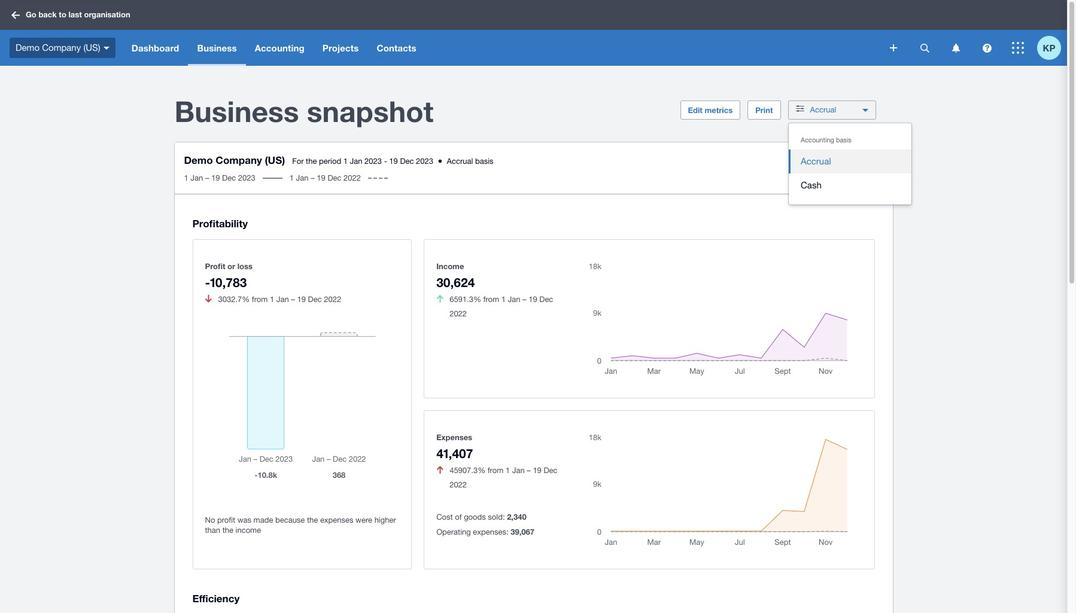 Task type: describe. For each thing, give the bounding box(es) containing it.
2023 for for the period 1 jan 2023 - 19 dec 2023  ●  accrual basis
[[365, 157, 382, 166]]

expenses 41,407
[[436, 433, 473, 461]]

print button
[[748, 101, 781, 120]]

0 horizontal spatial basis
[[475, 157, 494, 166]]

higher
[[375, 516, 396, 525]]

was
[[237, 516, 251, 525]]

go back to last organisation link
[[7, 4, 137, 26]]

expenses:
[[473, 528, 509, 537]]

45907.3%
[[450, 466, 486, 475]]

jan right 3032.7%
[[276, 295, 289, 304]]

print
[[756, 105, 773, 115]]

– for 30,624
[[523, 295, 527, 304]]

2022 for -10,783
[[324, 295, 341, 304]]

because
[[275, 516, 305, 525]]

contacts button
[[368, 30, 425, 66]]

metrics
[[705, 105, 733, 115]]

negative sentiment image for -10,783
[[205, 295, 212, 303]]

last
[[69, 10, 82, 19]]

3032.7% from 1 jan – 19 dec 2022
[[218, 295, 341, 304]]

demo inside demo company (us) popup button
[[16, 42, 40, 53]]

2 horizontal spatial 2023
[[416, 157, 433, 166]]

date
[[849, 160, 865, 169]]

accounting button
[[246, 30, 314, 66]]

2 vertical spatial the
[[222, 526, 233, 535]]

demo company (us) button
[[0, 30, 123, 66]]

no
[[205, 516, 215, 525]]

back
[[39, 10, 57, 19]]

edit metrics
[[688, 105, 733, 115]]

income
[[236, 526, 261, 535]]

year
[[823, 160, 838, 169]]

than
[[205, 526, 220, 535]]

dec inside 45907.3% from 1 jan – 19 dec 2022
[[544, 466, 558, 475]]

snapshot
[[307, 94, 434, 128]]

basis inside list box
[[836, 136, 852, 144]]

profit or loss -10,783
[[205, 261, 253, 290]]

to inside "popup button"
[[840, 160, 847, 169]]

of
[[455, 513, 462, 522]]

year to date button
[[804, 156, 883, 175]]

business for business
[[197, 43, 237, 53]]

1 vertical spatial company
[[216, 154, 262, 166]]

demo company (us) inside popup button
[[16, 42, 100, 53]]

efficiency
[[192, 593, 240, 605]]

accounting for accounting basis
[[801, 136, 834, 144]]

6591.3% from 1 jan – 19 dec 2022
[[450, 295, 553, 318]]

contacts
[[377, 43, 416, 53]]

from for 41,407
[[488, 466, 504, 475]]

cost
[[436, 513, 453, 522]]

kp
[[1043, 42, 1056, 53]]

2023 for 1 jan – 19 dec 2023
[[238, 174, 255, 183]]

1 horizontal spatial demo
[[184, 154, 213, 166]]

expenses
[[436, 433, 472, 442]]

dashboard
[[132, 43, 179, 53]]

accounting basis list box
[[789, 123, 912, 205]]

10,783
[[210, 275, 247, 290]]

edit metrics button
[[680, 101, 741, 120]]

– for 41,407
[[527, 466, 531, 475]]

loss
[[237, 261, 253, 271]]

svg image inside go back to last organisation 'link'
[[11, 11, 20, 19]]

made
[[254, 516, 273, 525]]

dec inside 6591.3% from 1 jan – 19 dec 2022
[[540, 295, 553, 304]]

none field containing accrual
[[788, 123, 912, 205]]

1 vertical spatial demo company (us)
[[184, 154, 285, 166]]

income 30,624
[[436, 261, 475, 290]]

19 inside 6591.3% from 1 jan – 19 dec 2022
[[529, 295, 537, 304]]

jan up profitability
[[191, 174, 203, 183]]

1 horizontal spatial (us)
[[265, 154, 285, 166]]

accrual button
[[788, 101, 876, 120]]

6591.3%
[[450, 295, 481, 304]]

organisation
[[84, 10, 130, 19]]

39,067
[[511, 527, 535, 537]]

from for 30,624
[[483, 295, 499, 304]]

0 horizontal spatial svg image
[[952, 43, 960, 52]]

to inside 'link'
[[59, 10, 66, 19]]



Task type: vqa. For each thing, say whether or not it's contained in the screenshot.
svg icon in the "icy hot ac repair" POPUP BUTTON
no



Task type: locate. For each thing, give the bounding box(es) containing it.
go back to last organisation
[[26, 10, 130, 19]]

company
[[42, 42, 81, 53], [216, 154, 262, 166]]

0 horizontal spatial 2023
[[238, 174, 255, 183]]

demo
[[16, 42, 40, 53], [184, 154, 213, 166]]

1 horizontal spatial to
[[840, 160, 847, 169]]

kp button
[[1037, 30, 1067, 66]]

svg image
[[1012, 42, 1024, 54], [952, 43, 960, 52], [983, 43, 992, 52]]

group containing accrual
[[789, 123, 912, 205]]

business snapshot
[[175, 94, 434, 128]]

to right year
[[840, 160, 847, 169]]

- down snapshot
[[384, 157, 387, 166]]

30,624
[[436, 275, 475, 290]]

45907.3% from 1 jan – 19 dec 2022
[[450, 466, 558, 490]]

- down profit
[[205, 275, 210, 290]]

0 vertical spatial (us)
[[83, 42, 100, 53]]

cash button
[[789, 174, 912, 198]]

0 vertical spatial demo company (us)
[[16, 42, 100, 53]]

1 vertical spatial to
[[840, 160, 847, 169]]

company inside popup button
[[42, 42, 81, 53]]

sold:
[[488, 513, 505, 522]]

– inside 45907.3% from 1 jan – 19 dec 2022
[[527, 466, 531, 475]]

accounting inside list box
[[801, 136, 834, 144]]

the down profit
[[222, 526, 233, 535]]

jan right 6591.3%
[[508, 295, 520, 304]]

1 vertical spatial (us)
[[265, 154, 285, 166]]

1 vertical spatial -
[[205, 275, 210, 290]]

1 horizontal spatial 2023
[[365, 157, 382, 166]]

0 vertical spatial to
[[59, 10, 66, 19]]

1 horizontal spatial -
[[384, 157, 387, 166]]

demo up 1 jan – 19 dec 2023
[[184, 154, 213, 166]]

projects
[[323, 43, 359, 53]]

dashboard link
[[123, 30, 188, 66]]

1 vertical spatial basis
[[475, 157, 494, 166]]

demo down go
[[16, 42, 40, 53]]

accrual for accrual popup button
[[810, 105, 836, 114]]

profit
[[205, 261, 225, 271]]

projects button
[[314, 30, 368, 66]]

year to date
[[823, 160, 865, 169]]

0 vertical spatial business
[[197, 43, 237, 53]]

jan down for
[[296, 174, 309, 183]]

accrual
[[810, 105, 836, 114], [801, 156, 831, 166], [447, 157, 473, 166]]

business for business snapshot
[[175, 94, 299, 128]]

banner
[[0, 0, 1067, 66]]

accounting basis
[[801, 136, 852, 144]]

41,407
[[436, 446, 473, 461]]

0 vertical spatial basis
[[836, 136, 852, 144]]

were
[[356, 516, 372, 525]]

from inside 45907.3% from 1 jan – 19 dec 2022
[[488, 466, 504, 475]]

– inside 6591.3% from 1 jan – 19 dec 2022
[[523, 295, 527, 304]]

0 horizontal spatial -
[[205, 275, 210, 290]]

2022 inside 45907.3% from 1 jan – 19 dec 2022
[[450, 481, 467, 490]]

for the period 1 jan 2023 - 19 dec 2023  ●  accrual basis
[[292, 157, 494, 166]]

1 horizontal spatial demo company (us)
[[184, 154, 285, 166]]

negative sentiment image
[[205, 295, 212, 303], [437, 466, 443, 474]]

period
[[319, 157, 341, 166]]

jan inside 45907.3% from 1 jan – 19 dec 2022
[[512, 466, 525, 475]]

jan up 2,340
[[512, 466, 525, 475]]

from
[[252, 295, 268, 304], [483, 295, 499, 304], [488, 466, 504, 475]]

–
[[205, 174, 209, 183], [311, 174, 315, 183], [291, 295, 295, 304], [523, 295, 527, 304], [527, 466, 531, 475]]

accrual inside button
[[801, 156, 831, 166]]

(us)
[[83, 42, 100, 53], [265, 154, 285, 166]]

group
[[789, 123, 912, 205]]

cost of goods sold: 2,340 operating expenses: 39,067
[[436, 512, 535, 537]]

dec
[[400, 157, 414, 166], [222, 174, 236, 183], [328, 174, 342, 183], [308, 295, 322, 304], [540, 295, 553, 304], [544, 466, 558, 475]]

from right 45907.3% on the bottom left of page
[[488, 466, 504, 475]]

jan inside 6591.3% from 1 jan – 19 dec 2022
[[508, 295, 520, 304]]

operating
[[436, 528, 471, 537]]

-
[[384, 157, 387, 166], [205, 275, 210, 290]]

group inside field
[[789, 123, 912, 205]]

to left last
[[59, 10, 66, 19]]

1 horizontal spatial negative sentiment image
[[437, 466, 443, 474]]

1 inside 45907.3% from 1 jan – 19 dec 2022
[[506, 466, 510, 475]]

accounting for accounting
[[255, 43, 305, 53]]

profit
[[217, 516, 235, 525]]

positive sentiment image
[[437, 295, 443, 303]]

0 vertical spatial -
[[384, 157, 387, 166]]

1 horizontal spatial svg image
[[983, 43, 992, 52]]

2,340
[[507, 512, 527, 522]]

1 horizontal spatial company
[[216, 154, 262, 166]]

1 vertical spatial demo
[[184, 154, 213, 166]]

1 vertical spatial the
[[307, 516, 318, 525]]

accrual button
[[789, 150, 912, 174]]

accrual inside popup button
[[810, 105, 836, 114]]

3032.7%
[[218, 295, 250, 304]]

(us) down go back to last organisation
[[83, 42, 100, 53]]

jan
[[350, 157, 362, 166], [191, 174, 203, 183], [296, 174, 309, 183], [276, 295, 289, 304], [508, 295, 520, 304], [512, 466, 525, 475]]

svg image inside demo company (us) popup button
[[103, 47, 109, 50]]

1 inside 6591.3% from 1 jan – 19 dec 2022
[[501, 295, 506, 304]]

to
[[59, 10, 66, 19], [840, 160, 847, 169]]

no profit was made because the expenses were higher than the income
[[205, 516, 396, 535]]

None field
[[788, 123, 912, 205]]

1 horizontal spatial basis
[[836, 136, 852, 144]]

the right because
[[307, 516, 318, 525]]

0 horizontal spatial demo
[[16, 42, 40, 53]]

cash
[[801, 180, 822, 190]]

0 horizontal spatial (us)
[[83, 42, 100, 53]]

the right for
[[306, 157, 317, 166]]

2023
[[365, 157, 382, 166], [416, 157, 433, 166], [238, 174, 255, 183]]

negative sentiment image for 41,407
[[437, 466, 443, 474]]

demo company (us) up 1 jan – 19 dec 2023
[[184, 154, 285, 166]]

expenses
[[320, 516, 354, 525]]

2 horizontal spatial svg image
[[1012, 42, 1024, 54]]

goods
[[464, 513, 486, 522]]

from right 3032.7%
[[252, 295, 268, 304]]

(us) inside popup button
[[83, 42, 100, 53]]

0 vertical spatial accounting
[[255, 43, 305, 53]]

business
[[197, 43, 237, 53], [175, 94, 299, 128]]

basis
[[836, 136, 852, 144], [475, 157, 494, 166]]

0 horizontal spatial accounting
[[255, 43, 305, 53]]

1 jan – 19 dec 2022
[[290, 174, 361, 183]]

from inside 6591.3% from 1 jan – 19 dec 2022
[[483, 295, 499, 304]]

0 vertical spatial demo
[[16, 42, 40, 53]]

income
[[436, 261, 464, 271]]

business inside popup button
[[197, 43, 237, 53]]

2022 for 30,624
[[450, 309, 467, 318]]

1 horizontal spatial accounting
[[801, 136, 834, 144]]

negative sentiment image left 3032.7%
[[205, 295, 212, 303]]

0 horizontal spatial company
[[42, 42, 81, 53]]

go
[[26, 10, 36, 19]]

19 inside 45907.3% from 1 jan – 19 dec 2022
[[533, 466, 542, 475]]

from right 6591.3%
[[483, 295, 499, 304]]

or
[[228, 261, 235, 271]]

negative sentiment image down "41,407"
[[437, 466, 443, 474]]

2022 inside 6591.3% from 1 jan – 19 dec 2022
[[450, 309, 467, 318]]

0 horizontal spatial negative sentiment image
[[205, 295, 212, 303]]

1 vertical spatial accounting
[[801, 136, 834, 144]]

19
[[389, 157, 398, 166], [211, 174, 220, 183], [317, 174, 326, 183], [297, 295, 306, 304], [529, 295, 537, 304], [533, 466, 542, 475]]

2022
[[344, 174, 361, 183], [324, 295, 341, 304], [450, 309, 467, 318], [450, 481, 467, 490]]

1
[[343, 157, 348, 166], [184, 174, 188, 183], [290, 174, 294, 183], [270, 295, 274, 304], [501, 295, 506, 304], [506, 466, 510, 475]]

company down go back to last organisation 'link' on the left of page
[[42, 42, 81, 53]]

company up 1 jan – 19 dec 2023
[[216, 154, 262, 166]]

svg image
[[11, 11, 20, 19], [920, 43, 929, 52], [890, 44, 897, 51], [103, 47, 109, 50]]

0 vertical spatial company
[[42, 42, 81, 53]]

1 jan – 19 dec 2023
[[184, 174, 255, 183]]

demo company (us)
[[16, 42, 100, 53], [184, 154, 285, 166]]

accrual for accrual button
[[801, 156, 831, 166]]

– for or
[[291, 295, 295, 304]]

business button
[[188, 30, 246, 66]]

0 vertical spatial negative sentiment image
[[205, 295, 212, 303]]

0 horizontal spatial demo company (us)
[[16, 42, 100, 53]]

accounting
[[255, 43, 305, 53], [801, 136, 834, 144]]

jan right period
[[350, 157, 362, 166]]

2022 for 41,407
[[450, 481, 467, 490]]

profitability
[[192, 218, 248, 230]]

- inside profit or loss -10,783
[[205, 275, 210, 290]]

edit
[[688, 105, 703, 115]]

1 vertical spatial business
[[175, 94, 299, 128]]

banner containing kp
[[0, 0, 1067, 66]]

demo company (us) down back
[[16, 42, 100, 53]]

(us) left for
[[265, 154, 285, 166]]

0 vertical spatial the
[[306, 157, 317, 166]]

for
[[292, 157, 304, 166]]

the
[[306, 157, 317, 166], [307, 516, 318, 525], [222, 526, 233, 535]]

accounting inside popup button
[[255, 43, 305, 53]]

from for -10,783
[[252, 295, 268, 304]]

1 vertical spatial negative sentiment image
[[437, 466, 443, 474]]

0 horizontal spatial to
[[59, 10, 66, 19]]



